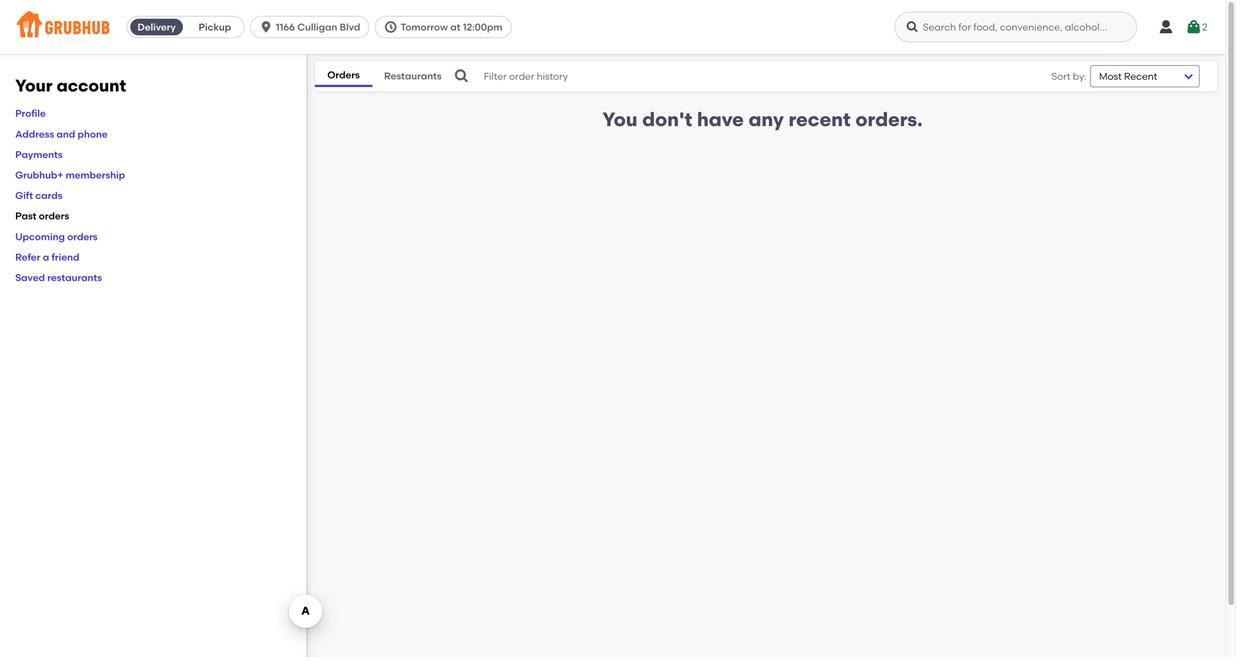 Task type: vqa. For each thing, say whether or not it's contained in the screenshot.
svg icon in the THE 1166 CULLIGAN BLVD button
yes



Task type: describe. For each thing, give the bounding box(es) containing it.
cards
[[35, 190, 62, 201]]

orders
[[327, 69, 360, 81]]

don't
[[642, 108, 693, 131]]

saved restaurants
[[15, 272, 102, 283]]

restaurants button
[[373, 67, 453, 86]]

address and phone
[[15, 128, 108, 140]]

payments link
[[15, 149, 63, 160]]

you don't have any recent orders.
[[603, 108, 923, 131]]

upcoming orders link
[[15, 231, 98, 242]]

payments
[[15, 149, 63, 160]]

svg image inside tomorrow at 12:00pm button
[[384, 20, 398, 34]]

upcoming
[[15, 231, 65, 242]]

tomorrow
[[401, 21, 448, 33]]

and
[[57, 128, 75, 140]]

orders button
[[315, 66, 373, 87]]

2
[[1203, 21, 1208, 33]]

orders.
[[856, 108, 923, 131]]

you
[[603, 108, 638, 131]]

gift
[[15, 190, 33, 201]]

grubhub+ membership link
[[15, 169, 125, 181]]

tomorrow at 12:00pm button
[[375, 16, 517, 38]]

past orders
[[15, 210, 69, 222]]

delivery button
[[128, 16, 186, 38]]

address
[[15, 128, 54, 140]]

gift cards link
[[15, 190, 62, 201]]

pickup button
[[186, 16, 244, 38]]

culligan
[[297, 21, 337, 33]]

past orders link
[[15, 210, 69, 222]]

your account
[[15, 76, 126, 96]]

your
[[15, 76, 53, 96]]

refer a friend
[[15, 251, 79, 263]]

restaurants
[[47, 272, 102, 283]]

1166 culligan blvd
[[276, 21, 360, 33]]

orders for past orders
[[39, 210, 69, 222]]

by:
[[1073, 70, 1087, 82]]



Task type: locate. For each thing, give the bounding box(es) containing it.
saved
[[15, 272, 45, 283]]

have
[[697, 108, 744, 131]]

blvd
[[340, 21, 360, 33]]

svg image left the tomorrow
[[384, 20, 398, 34]]

sort
[[1052, 70, 1071, 82]]

orders up friend
[[67, 231, 98, 242]]

svg image left 2 button
[[1158, 19, 1175, 35]]

0 vertical spatial orders
[[39, 210, 69, 222]]

account
[[57, 76, 126, 96]]

address and phone link
[[15, 128, 108, 140]]

saved restaurants link
[[15, 272, 102, 283]]

12:00pm
[[463, 21, 503, 33]]

svg image inside 1166 culligan blvd button
[[259, 20, 273, 34]]

svg image inside 2 button
[[1186, 19, 1203, 35]]

1166
[[276, 21, 295, 33]]

restaurants
[[384, 70, 442, 82]]

tomorrow at 12:00pm
[[401, 21, 503, 33]]

Search for food, convenience, alcohol... search field
[[895, 12, 1137, 42]]

a
[[43, 251, 49, 263]]

refer
[[15, 251, 40, 263]]

any
[[749, 108, 784, 131]]

profile
[[15, 108, 46, 119]]

past
[[15, 210, 36, 222]]

delivery
[[138, 21, 176, 33]]

upcoming orders
[[15, 231, 98, 242]]

2 button
[[1186, 15, 1208, 40]]

1 horizontal spatial svg image
[[1158, 19, 1175, 35]]

orders for upcoming orders
[[67, 231, 98, 242]]

refer a friend link
[[15, 251, 79, 263]]

orders
[[39, 210, 69, 222], [67, 231, 98, 242]]

gift cards
[[15, 190, 62, 201]]

main navigation navigation
[[0, 0, 1226, 54]]

1 vertical spatial orders
[[67, 231, 98, 242]]

friend
[[52, 251, 79, 263]]

svg image
[[1186, 19, 1203, 35], [259, 20, 273, 34], [906, 20, 920, 34], [453, 68, 470, 85]]

1166 culligan blvd button
[[250, 16, 375, 38]]

grubhub+ membership
[[15, 169, 125, 181]]

orders up upcoming orders link
[[39, 210, 69, 222]]

recent
[[789, 108, 851, 131]]

profile link
[[15, 108, 46, 119]]

Filter order history search field
[[453, 61, 1010, 91]]

sort by:
[[1052, 70, 1087, 82]]

membership
[[66, 169, 125, 181]]

svg image
[[1158, 19, 1175, 35], [384, 20, 398, 34]]

grubhub+
[[15, 169, 63, 181]]

0 horizontal spatial svg image
[[384, 20, 398, 34]]

pickup
[[199, 21, 231, 33]]

at
[[450, 21, 461, 33]]

phone
[[78, 128, 108, 140]]



